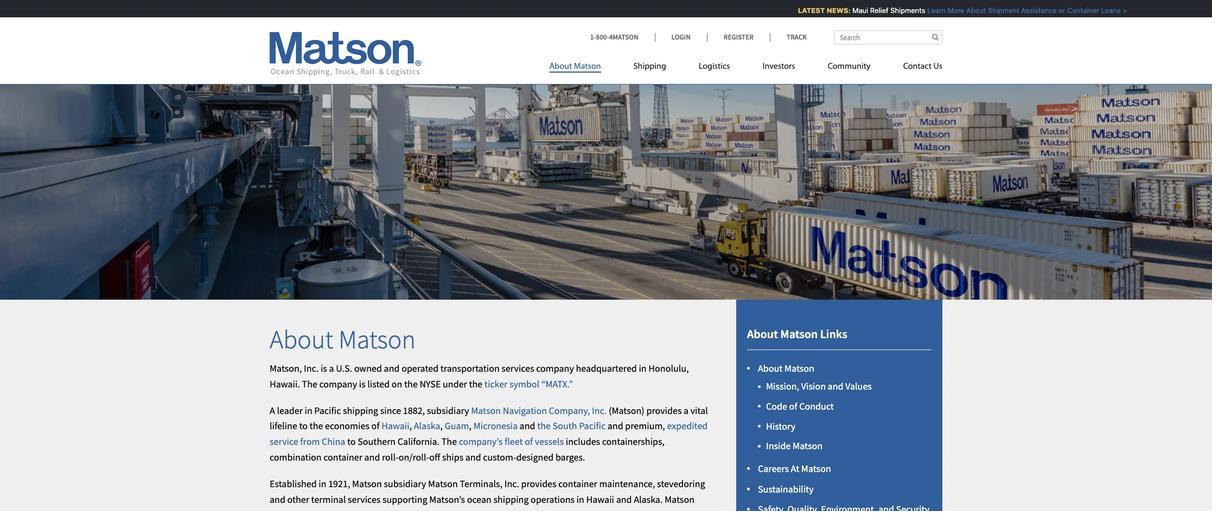 Task type: describe. For each thing, give the bounding box(es) containing it.
micronesia
[[474, 420, 518, 433]]

register link
[[707, 33, 770, 42]]

to southern california. the company's fleet of vessels
[[345, 436, 564, 448]]

southern
[[358, 436, 396, 448]]

expedited service from china link
[[270, 420, 708, 448]]

mission,
[[766, 380, 799, 393]]

community link
[[812, 57, 887, 79]]

container inside includes containerships, combination container and roll-on/roll-off ships and custom-designed barges.
[[324, 451, 362, 464]]

contact us
[[903, 62, 943, 71]]

1 vertical spatial to
[[347, 436, 356, 448]]

matson up inc.,
[[665, 494, 695, 506]]

a right with
[[573, 509, 578, 512]]

from
[[300, 436, 320, 448]]

careers at matson link
[[758, 463, 831, 475]]

login
[[672, 33, 691, 42]]

logistics
[[699, 62, 730, 71]]

1 horizontal spatial subsidiary
[[427, 405, 469, 417]]

careers at matson
[[758, 463, 831, 475]]

services inside matson, inc. is a u.s. owned and operated transportation services company headquartered in honolulu, hawaii. the company is listed on the nyse under the
[[502, 362, 534, 375]]

with
[[554, 509, 572, 512]]

matson up at
[[793, 440, 823, 453]]

conduct
[[799, 400, 834, 413]]

services inside established in 1921, matson subsidiary matson terminals, inc. provides container maintenance, stevedoring and other terminal services supporting matson's ocean shipping operations in hawaii and alaska. matson also has a 35 percent ownership in ssa terminals, llc, a joint venture with a subsidiary of carrix, inc., whi
[[348, 494, 381, 506]]

1 horizontal spatial pacific
[[579, 420, 606, 433]]

operations
[[531, 494, 575, 506]]

in inside matson, inc. is a u.s. owned and operated transportation services company headquartered in honolulu, hawaii. the company is listed on the nyse under the
[[639, 362, 647, 375]]

vital
[[691, 405, 708, 417]]

the south pacific link
[[537, 420, 606, 433]]

to inside (matson) provides a vital lifeline to the economies of
[[299, 420, 308, 433]]

owned
[[354, 362, 382, 375]]

a left 35
[[305, 509, 310, 512]]

under
[[443, 378, 467, 391]]

transportation
[[440, 362, 500, 375]]

about inside top menu navigation
[[549, 62, 572, 71]]

1 vertical spatial the
[[442, 436, 457, 448]]

matson up micronesia
[[471, 405, 501, 417]]

since
[[380, 405, 401, 417]]

careers
[[758, 463, 789, 475]]

leader
[[277, 405, 303, 417]]

ocean
[[467, 494, 492, 506]]

logistics link
[[683, 57, 746, 79]]

matson's
[[429, 494, 465, 506]]

about matson inside top menu navigation
[[549, 62, 601, 71]]

1921,
[[328, 478, 350, 490]]

1 vertical spatial subsidiary
[[384, 478, 426, 490]]

in down the supporting
[[401, 509, 409, 512]]

stevedoring
[[657, 478, 705, 490]]

shipping inside established in 1921, matson subsidiary matson terminals, inc. provides container maintenance, stevedoring and other terminal services supporting matson's ocean shipping operations in hawaii and alaska. matson also has a 35 percent ownership in ssa terminals, llc, a joint venture with a subsidiary of carrix, inc., whi
[[493, 494, 529, 506]]

0 horizontal spatial shipping
[[343, 405, 378, 417]]

custom-
[[483, 451, 516, 464]]

sustainability
[[758, 483, 814, 496]]

joint
[[499, 509, 518, 512]]

in right the leader at left bottom
[[305, 405, 312, 417]]

a leader in pacific shipping since 1882, subsidiary matson navigation company, inc.
[[270, 405, 607, 417]]

3 , from the left
[[469, 420, 472, 433]]

cranes load and offload matson containers from the containership at the terminal. image
[[0, 67, 1212, 300]]

designed
[[516, 451, 554, 464]]

alaska.
[[634, 494, 663, 506]]

company,
[[549, 405, 590, 417]]

symbol
[[509, 378, 539, 391]]

provides inside (matson) provides a vital lifeline to the economies of
[[646, 405, 682, 417]]

supporting
[[383, 494, 427, 506]]

matson inside top menu navigation
[[574, 62, 601, 71]]

matson, inc. is a u.s. owned and operated transportation services company headquartered in honolulu, hawaii. the company is listed on the nyse under the
[[270, 362, 689, 391]]

vessels
[[535, 436, 564, 448]]

register
[[724, 33, 754, 42]]

u.s.
[[336, 362, 352, 375]]

1 , from the left
[[409, 420, 412, 433]]

the down "transportation"
[[469, 378, 483, 391]]

and down maintenance,
[[616, 494, 632, 506]]

south
[[553, 420, 577, 433]]

in up terminal
[[319, 478, 326, 490]]

links
[[820, 327, 847, 342]]

hawaii link
[[382, 420, 409, 433]]

about matson inside section
[[758, 362, 814, 375]]

login link
[[655, 33, 707, 42]]

0 vertical spatial pacific
[[314, 405, 341, 417]]

code of conduct link
[[766, 400, 834, 413]]

premium,
[[625, 420, 665, 433]]

the right "on"
[[404, 378, 418, 391]]

shipping link
[[617, 57, 683, 79]]

history
[[766, 420, 796, 433]]

navigation
[[503, 405, 547, 417]]

a right 'llc,'
[[493, 509, 497, 512]]

off
[[429, 451, 440, 464]]

inc.,
[[663, 509, 680, 512]]

shipments
[[885, 6, 920, 15]]

a inside (matson) provides a vital lifeline to the economies of
[[684, 405, 689, 417]]

contact
[[903, 62, 932, 71]]

a inside matson, inc. is a u.s. owned and operated transportation services company headquartered in honolulu, hawaii. the company is listed on the nyse under the
[[329, 362, 334, 375]]

35
[[312, 509, 321, 512]]

in right operations
[[577, 494, 584, 506]]

and down the southern
[[364, 451, 380, 464]]

0 vertical spatial is
[[321, 362, 327, 375]]

800-
[[596, 33, 609, 42]]

llc,
[[473, 509, 491, 512]]

provides inside established in 1921, matson subsidiary matson terminals, inc. provides container maintenance, stevedoring and other terminal services supporting matson's ocean shipping operations in hawaii and alaska. matson also has a 35 percent ownership in ssa terminals, llc, a joint venture with a subsidiary of carrix, inc., whi
[[521, 478, 557, 490]]

"matx."
[[541, 378, 573, 391]]

values
[[845, 380, 872, 393]]

company's fleet of vessels link
[[459, 436, 564, 448]]

lifeline
[[270, 420, 297, 433]]

other
[[287, 494, 309, 506]]

2 vertical spatial subsidiary
[[580, 509, 623, 512]]

barges.
[[556, 451, 585, 464]]

headquartered
[[576, 362, 637, 375]]

on/roll-
[[399, 451, 429, 464]]

relief
[[864, 6, 883, 15]]

guam
[[445, 420, 469, 433]]

guam link
[[445, 420, 469, 433]]

inc. inside matson, inc. is a u.s. owned and operated transportation services company headquartered in honolulu, hawaii. the company is listed on the nyse under the
[[304, 362, 319, 375]]



Task type: locate. For each thing, give the bounding box(es) containing it.
1 vertical spatial container
[[558, 478, 597, 490]]

track
[[787, 33, 807, 42]]

matson navigation company, inc. link
[[471, 405, 607, 417]]

, up "company's"
[[469, 420, 472, 433]]

subsidiary down maintenance,
[[580, 509, 623, 512]]

terminals, down the matson's
[[429, 509, 471, 512]]

4matson
[[609, 33, 638, 42]]

inc. right matson,
[[304, 362, 319, 375]]

1 horizontal spatial services
[[502, 362, 534, 375]]

0 horizontal spatial about matson link
[[549, 57, 617, 79]]

operated
[[402, 362, 439, 375]]

top menu navigation
[[549, 57, 943, 79]]

1 horizontal spatial hawaii
[[586, 494, 614, 506]]

and
[[384, 362, 400, 375], [828, 380, 844, 393], [520, 420, 535, 433], [608, 420, 623, 433], [364, 451, 380, 464], [465, 451, 481, 464], [270, 494, 285, 506], [616, 494, 632, 506]]

1 vertical spatial company
[[319, 378, 357, 391]]

the up ships
[[442, 436, 457, 448]]

of right fleet
[[525, 436, 533, 448]]

0 horizontal spatial the
[[302, 378, 317, 391]]

company down u.s.
[[319, 378, 357, 391]]

0 horizontal spatial subsidiary
[[384, 478, 426, 490]]

matson right '1921,'
[[352, 478, 382, 490]]

terminals,
[[460, 478, 503, 490], [429, 509, 471, 512]]

subsidiary up guam
[[427, 405, 469, 417]]

blue matson logo with ocean, shipping, truck, rail and logistics written beneath it. image
[[270, 32, 422, 77]]

hawaii down maintenance,
[[586, 494, 614, 506]]

pacific up the economies
[[314, 405, 341, 417]]

2 horizontal spatial ,
[[469, 420, 472, 433]]

a left 'vital' at right
[[684, 405, 689, 417]]

about matson link up mission,
[[758, 362, 814, 375]]

subsidiary
[[427, 405, 469, 417], [384, 478, 426, 490], [580, 509, 623, 512]]

inc. inside established in 1921, matson subsidiary matson terminals, inc. provides container maintenance, stevedoring and other terminal services supporting matson's ocean shipping operations in hawaii and alaska. matson also has a 35 percent ownership in ssa terminals, llc, a joint venture with a subsidiary of carrix, inc., whi
[[504, 478, 519, 490]]

0 horizontal spatial to
[[299, 420, 308, 433]]

the inside (matson) provides a vital lifeline to the economies of
[[310, 420, 323, 433]]

1 horizontal spatial to
[[347, 436, 356, 448]]

about matson
[[549, 62, 601, 71], [270, 324, 416, 356], [758, 362, 814, 375]]

matson up owned
[[339, 324, 416, 356]]

of inside (matson) provides a vital lifeline to the economies of
[[371, 420, 380, 433]]

is left u.s.
[[321, 362, 327, 375]]

terminals, up ocean
[[460, 478, 503, 490]]

includes
[[566, 436, 600, 448]]

mission, vision and values link
[[766, 380, 872, 393]]

0 vertical spatial services
[[502, 362, 534, 375]]

0 horizontal spatial container
[[324, 451, 362, 464]]

1882,
[[403, 405, 425, 417]]

a left u.s.
[[329, 362, 334, 375]]

hawaii
[[382, 420, 409, 433], [586, 494, 614, 506]]

1 vertical spatial pacific
[[579, 420, 606, 433]]

ticker symbol "matx."
[[484, 378, 573, 391]]

0 horizontal spatial company
[[319, 378, 357, 391]]

0 horizontal spatial services
[[348, 494, 381, 506]]

Search search field
[[834, 30, 943, 44]]

matson right at
[[801, 463, 831, 475]]

us
[[934, 62, 943, 71]]

the up 'from'
[[310, 420, 323, 433]]

alaska link
[[414, 420, 440, 433]]

latest news: maui relief shipments learn more about shipment assistance or container loans >
[[792, 6, 1121, 15]]

hawaii inside established in 1921, matson subsidiary matson terminals, inc. provides container maintenance, stevedoring and other terminal services supporting matson's ocean shipping operations in hawaii and alaska. matson also has a 35 percent ownership in ssa terminals, llc, a joint venture with a subsidiary of carrix, inc., whi
[[586, 494, 614, 506]]

container down barges.
[[558, 478, 597, 490]]

to down the economies
[[347, 436, 356, 448]]

1 vertical spatial about matson
[[270, 324, 416, 356]]

hawaii.
[[270, 378, 300, 391]]

services up symbol
[[502, 362, 534, 375]]

the
[[302, 378, 317, 391], [442, 436, 457, 448]]

matson up the matson's
[[428, 478, 458, 490]]

1 horizontal spatial the
[[442, 436, 457, 448]]

inc.
[[304, 362, 319, 375], [592, 405, 607, 417], [504, 478, 519, 490]]

0 vertical spatial subsidiary
[[427, 405, 469, 417]]

and inside matson, inc. is a u.s. owned and operated transportation services company headquartered in honolulu, hawaii. the company is listed on the nyse under the
[[384, 362, 400, 375]]

0 vertical spatial container
[[324, 451, 362, 464]]

at
[[791, 463, 799, 475]]

>
[[1117, 6, 1121, 15]]

micronesia link
[[474, 420, 518, 433]]

hawaii , alaska , guam , micronesia and the south pacific and premium,
[[382, 420, 667, 433]]

about matson link down 1-
[[549, 57, 617, 79]]

, down 1882,
[[409, 420, 412, 433]]

0 vertical spatial about matson link
[[549, 57, 617, 79]]

container inside established in 1921, matson subsidiary matson terminals, inc. provides container maintenance, stevedoring and other terminal services supporting matson's ocean shipping operations in hawaii and alaska. matson also has a 35 percent ownership in ssa terminals, llc, a joint venture with a subsidiary of carrix, inc., whi
[[558, 478, 597, 490]]

and up also
[[270, 494, 285, 506]]

also
[[270, 509, 286, 512]]

0 horizontal spatial about matson
[[270, 324, 416, 356]]

latest
[[792, 6, 819, 15]]

2 horizontal spatial inc.
[[592, 405, 607, 417]]

alaska
[[414, 420, 440, 433]]

and inside about matson links section
[[828, 380, 844, 393]]

0 vertical spatial the
[[302, 378, 317, 391]]

and down (matson)
[[608, 420, 623, 433]]

1 vertical spatial inc.
[[592, 405, 607, 417]]

1 vertical spatial about matson link
[[758, 362, 814, 375]]

container down china
[[324, 451, 362, 464]]

container
[[1062, 6, 1094, 15]]

inside matson link
[[766, 440, 823, 453]]

pacific up includes
[[579, 420, 606, 433]]

the inside matson, inc. is a u.s. owned and operated transportation services company headquartered in honolulu, hawaii. the company is listed on the nyse under the
[[302, 378, 317, 391]]

about matson up u.s.
[[270, 324, 416, 356]]

service
[[270, 436, 298, 448]]

of left carrix,
[[625, 509, 633, 512]]

about matson links
[[747, 327, 847, 342]]

is left listed
[[359, 378, 366, 391]]

1 horizontal spatial is
[[359, 378, 366, 391]]

code of conduct
[[766, 400, 834, 413]]

container
[[324, 451, 362, 464], [558, 478, 597, 490]]

1 vertical spatial hawaii
[[586, 494, 614, 506]]

2 horizontal spatial subsidiary
[[580, 509, 623, 512]]

on
[[392, 378, 402, 391]]

percent
[[323, 509, 355, 512]]

1 vertical spatial shipping
[[493, 494, 529, 506]]

0 vertical spatial hawaii
[[382, 420, 409, 433]]

1 horizontal spatial container
[[558, 478, 597, 490]]

track link
[[770, 33, 807, 42]]

matson,
[[270, 362, 302, 375]]

about
[[961, 6, 980, 15], [549, 62, 572, 71], [270, 324, 333, 356], [747, 327, 778, 342], [758, 362, 783, 375]]

combination
[[270, 451, 322, 464]]

1 horizontal spatial about matson link
[[758, 362, 814, 375]]

venture
[[520, 509, 552, 512]]

of right the code
[[789, 400, 797, 413]]

provides up premium,
[[646, 405, 682, 417]]

1 horizontal spatial about matson
[[549, 62, 601, 71]]

1 vertical spatial terminals,
[[429, 509, 471, 512]]

and right vision
[[828, 380, 844, 393]]

about matson up mission,
[[758, 362, 814, 375]]

, left guam
[[440, 420, 443, 433]]

company
[[536, 362, 574, 375], [319, 378, 357, 391]]

search image
[[932, 34, 939, 41]]

0 vertical spatial shipping
[[343, 405, 378, 417]]

2 vertical spatial inc.
[[504, 478, 519, 490]]

1 vertical spatial provides
[[521, 478, 557, 490]]

community
[[828, 62, 871, 71]]

0 horizontal spatial is
[[321, 362, 327, 375]]

of inside about matson links section
[[789, 400, 797, 413]]

matson up vision
[[785, 362, 814, 375]]

of up the southern
[[371, 420, 380, 433]]

about matson down 1-
[[549, 62, 601, 71]]

mission, vision and values
[[766, 380, 872, 393]]

0 horizontal spatial ,
[[409, 420, 412, 433]]

expedited service from china
[[270, 420, 708, 448]]

includes containerships, combination container and roll-on/roll-off ships and custom-designed barges.
[[270, 436, 665, 464]]

subsidiary up the supporting
[[384, 478, 426, 490]]

0 horizontal spatial inc.
[[304, 362, 319, 375]]

1 horizontal spatial shipping
[[493, 494, 529, 506]]

0 vertical spatial terminals,
[[460, 478, 503, 490]]

of inside established in 1921, matson subsidiary matson terminals, inc. provides container maintenance, stevedoring and other terminal services supporting matson's ocean shipping operations in hawaii and alaska. matson also has a 35 percent ownership in ssa terminals, llc, a joint venture with a subsidiary of carrix, inc., whi
[[625, 509, 633, 512]]

honolulu,
[[649, 362, 689, 375]]

to up 'from'
[[299, 420, 308, 433]]

0 horizontal spatial provides
[[521, 478, 557, 490]]

0 vertical spatial inc.
[[304, 362, 319, 375]]

fleet
[[505, 436, 523, 448]]

0 vertical spatial about matson
[[549, 62, 601, 71]]

1-
[[590, 33, 596, 42]]

1 horizontal spatial inc.
[[504, 478, 519, 490]]

0 vertical spatial company
[[536, 362, 574, 375]]

inside matson
[[766, 440, 823, 453]]

maui
[[847, 6, 863, 15]]

0 vertical spatial provides
[[646, 405, 682, 417]]

1 horizontal spatial provides
[[646, 405, 682, 417]]

ssa
[[411, 509, 427, 512]]

about matson link
[[549, 57, 617, 79], [758, 362, 814, 375]]

ticker
[[484, 378, 508, 391]]

shipping up joint
[[493, 494, 529, 506]]

and down "company's"
[[465, 451, 481, 464]]

1 vertical spatial is
[[359, 378, 366, 391]]

shipping
[[343, 405, 378, 417], [493, 494, 529, 506]]

shipping
[[634, 62, 666, 71]]

1 vertical spatial services
[[348, 494, 381, 506]]

about matson links section
[[723, 300, 956, 512]]

1-800-4matson
[[590, 33, 638, 42]]

inc. up joint
[[504, 478, 519, 490]]

provides up operations
[[521, 478, 557, 490]]

news:
[[821, 6, 845, 15]]

china
[[322, 436, 345, 448]]

2 horizontal spatial about matson
[[758, 362, 814, 375]]

inside
[[766, 440, 791, 453]]

0 vertical spatial to
[[299, 420, 308, 433]]

0 horizontal spatial hawaii
[[382, 420, 409, 433]]

and up "on"
[[384, 362, 400, 375]]

(matson) provides a vital lifeline to the economies of
[[270, 405, 708, 433]]

shipping up the economies
[[343, 405, 378, 417]]

shipment
[[982, 6, 1014, 15]]

0 horizontal spatial pacific
[[314, 405, 341, 417]]

a
[[270, 405, 275, 417]]

roll-
[[382, 451, 399, 464]]

1 horizontal spatial company
[[536, 362, 574, 375]]

2 , from the left
[[440, 420, 443, 433]]

1 horizontal spatial ,
[[440, 420, 443, 433]]

2 vertical spatial about matson
[[758, 362, 814, 375]]

the right hawaii.
[[302, 378, 317, 391]]

terminal
[[311, 494, 346, 506]]

matson left links
[[780, 327, 818, 342]]

and down navigation
[[520, 420, 535, 433]]

ticker symbol "matx." link
[[484, 378, 573, 391]]

services up ownership
[[348, 494, 381, 506]]

ships
[[442, 451, 464, 464]]

hawaii down since
[[382, 420, 409, 433]]

established
[[270, 478, 317, 490]]

loans
[[1096, 6, 1115, 15]]

listed
[[368, 378, 390, 391]]

assistance
[[1015, 6, 1051, 15]]

inc. left (matson)
[[592, 405, 607, 417]]

sustainability link
[[758, 483, 814, 496]]

maintenance,
[[599, 478, 655, 490]]

investors
[[763, 62, 795, 71]]

company up "matx."
[[536, 362, 574, 375]]

None search field
[[834, 30, 943, 44]]

matson down 1-
[[574, 62, 601, 71]]

learn more about shipment assistance or container loans > link
[[922, 6, 1121, 15]]

in
[[639, 362, 647, 375], [305, 405, 312, 417], [319, 478, 326, 490], [577, 494, 584, 506], [401, 509, 409, 512]]

the down matson navigation company, inc. link
[[537, 420, 551, 433]]

in left honolulu,
[[639, 362, 647, 375]]

california.
[[398, 436, 440, 448]]



Task type: vqa. For each thing, say whether or not it's contained in the screenshot.
Honolulu, on the right bottom of the page
yes



